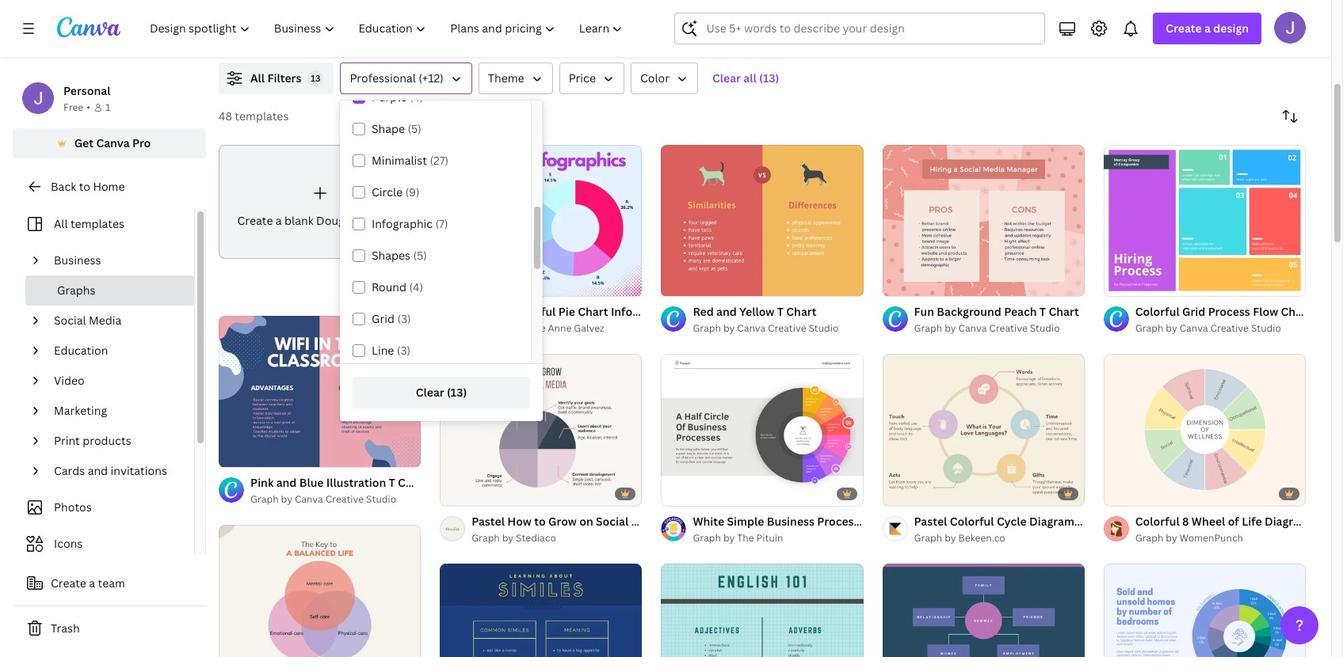 Task type: describe. For each thing, give the bounding box(es) containing it.
13
[[311, 72, 321, 84]]

create a blank doughnut chart element
[[219, 145, 421, 259]]

icons
[[54, 537, 83, 552]]

by inside red and yellow t chart graph by canva creative studio
[[724, 322, 735, 336]]

colorful inside colorful grid process flow chart graph by canva creative studio
[[1136, 305, 1180, 320]]

infographics
[[611, 305, 679, 320]]

graph inside "simple colorful pie chart infographics graph by rizelle anne galvez"
[[472, 322, 500, 336]]

video link
[[48, 366, 185, 396]]

theme button
[[479, 63, 553, 94]]

icons link
[[22, 530, 185, 560]]

all for all templates
[[54, 216, 68, 231]]

design
[[1214, 21, 1249, 36]]

social
[[54, 313, 86, 328]]

Search search field
[[707, 13, 1036, 44]]

by inside pink and blue illustration t chart graph by canva creative studio
[[281, 493, 292, 506]]

48 templates
[[219, 109, 289, 124]]

print products link
[[48, 426, 185, 457]]

simple colorful pie chart infographics graph by rizelle anne galvez
[[472, 305, 679, 336]]

clear for clear (13)
[[416, 385, 444, 400]]

by inside white simple business process circle graph graph by the pituin
[[724, 532, 735, 545]]

chart inside "simple colorful pie chart infographics graph by rizelle anne galvez"
[[578, 305, 608, 320]]

13 filter options selected element
[[308, 71, 324, 86]]

cards and invitations
[[54, 464, 167, 479]]

blank
[[285, 213, 314, 228]]

templates for 48 templates
[[235, 109, 289, 124]]

fun background peach t chart link
[[914, 304, 1079, 321]]

back to home
[[51, 179, 125, 194]]

of
[[1228, 514, 1240, 529]]

print products
[[54, 434, 131, 449]]

grid (3)
[[372, 312, 411, 327]]

media
[[89, 313, 122, 328]]

yellow
[[740, 305, 775, 320]]

creative for peach
[[990, 322, 1028, 336]]

by inside "fun background peach t chart graph by canva creative studio"
[[945, 322, 956, 336]]

by inside "simple colorful pie chart infographics graph by rizelle anne galvez"
[[502, 322, 514, 336]]

grid inside colorful grid process flow chart graph by canva creative studio
[[1183, 305, 1206, 320]]

infographic
[[372, 216, 433, 231]]

pink and blue illustration t chart image
[[219, 316, 421, 468]]

photos link
[[22, 493, 185, 523]]

shapes (5)
[[372, 248, 427, 263]]

shapes
[[372, 248, 411, 263]]

trash link
[[13, 614, 206, 645]]

doughnut charts templates image
[[968, 0, 1306, 44]]

create for create a blank doughnut chart
[[237, 213, 273, 228]]

graph by the pituin link
[[693, 531, 864, 547]]

team
[[98, 576, 125, 591]]

price button
[[559, 63, 625, 94]]

create a design button
[[1154, 13, 1262, 44]]

graph by bekeen.co link
[[914, 531, 1085, 547]]

the balanced life infographic venn diagram graph image
[[219, 525, 421, 658]]

graph inside "fun background peach t chart graph by canva creative studio"
[[914, 322, 943, 336]]

(+12)
[[419, 71, 444, 86]]

professional (+12) button
[[340, 63, 472, 94]]

t for peach
[[1040, 305, 1046, 320]]

chart for create a blank doughnut chart
[[372, 213, 402, 228]]

diagram inside pastel colorful cycle diagram graph graph by bekeen.co
[[1030, 514, 1075, 529]]

education link
[[48, 336, 185, 366]]

create a team button
[[13, 568, 206, 600]]

white
[[693, 514, 725, 529]]

create a blank doughnut chart
[[237, 213, 402, 228]]

chart for colorful grid process flow chart graph by canva creative studio
[[1281, 305, 1312, 320]]

templates for all templates
[[71, 216, 124, 231]]

top level navigation element
[[140, 13, 637, 44]]

by inside pastel colorful cycle diagram graph graph by bekeen.co
[[945, 532, 956, 545]]

back
[[51, 179, 76, 194]]

0 vertical spatial (13)
[[759, 71, 780, 86]]

chart inside pink and blue illustration t chart graph by canva creative studio
[[398, 476, 428, 491]]

pro
[[132, 136, 151, 151]]

by inside colorful 8 wheel of life diagram graph graph by womenpunch
[[1166, 532, 1178, 545]]

red
[[693, 305, 714, 320]]

pink and purple eco map chart image
[[883, 564, 1085, 658]]

(3) for line (3)
[[397, 343, 411, 358]]

free •
[[63, 101, 90, 114]]

life
[[1242, 514, 1262, 529]]

to
[[79, 179, 90, 194]]

colorful 8 wheel of life diagram graph link
[[1136, 513, 1344, 531]]

get canva pro
[[74, 136, 151, 151]]

and for red
[[717, 305, 737, 320]]

blue simple t chart image
[[440, 564, 642, 658]]

womenpunch
[[1180, 532, 1244, 545]]

create for create a design
[[1166, 21, 1202, 36]]

color
[[640, 71, 670, 86]]

all templates
[[54, 216, 124, 231]]

Sort by button
[[1275, 101, 1306, 132]]

pastel
[[914, 514, 948, 529]]

shape (5)
[[372, 121, 422, 136]]

0 horizontal spatial grid
[[372, 312, 395, 327]]

and for pink
[[276, 476, 297, 491]]

canva for red
[[737, 322, 766, 336]]

shape
[[372, 121, 405, 136]]

the
[[737, 532, 754, 545]]

creative for yellow
[[768, 322, 807, 336]]

a for blank
[[276, 213, 282, 228]]

graph by stediaco link
[[472, 531, 642, 547]]

1 vertical spatial (13)
[[447, 385, 467, 400]]

diagram inside colorful 8 wheel of life diagram graph graph by womenpunch
[[1265, 514, 1310, 529]]

blue purple doughnut chart real estate graph image
[[1104, 564, 1306, 658]]

process inside colorful grid process flow chart graph by canva creative studio
[[1209, 305, 1251, 320]]

infographic (7)
[[372, 216, 448, 231]]

graphs
[[57, 283, 96, 298]]

graph inside pink and blue illustration t chart graph by canva creative studio
[[250, 493, 279, 506]]

all
[[744, 71, 757, 86]]

(9)
[[405, 185, 420, 200]]

colorful inside "simple colorful pie chart infographics graph by rizelle anne galvez"
[[512, 305, 556, 320]]

colorful inside colorful 8 wheel of life diagram graph graph by womenpunch
[[1136, 514, 1180, 529]]

clear for clear all (13)
[[713, 71, 741, 86]]

graph by womenpunch link
[[1136, 531, 1306, 547]]

fun background peach t chart graph by canva creative studio
[[914, 305, 1079, 336]]

pink and blue illustration t chart graph by canva creative studio
[[250, 476, 428, 506]]

chart for red and yellow t chart graph by canva creative studio
[[787, 305, 817, 320]]

(7)
[[436, 216, 448, 231]]

pastel colorful cycle diagram graph link
[[914, 513, 1111, 531]]

white simple business process circle graph link
[[693, 513, 930, 531]]

fun
[[914, 305, 935, 320]]

line
[[372, 343, 394, 358]]

graph inside red and yellow t chart graph by canva creative studio
[[693, 322, 721, 336]]

back to home link
[[13, 171, 206, 203]]

white simple business process circle graph graph by the pituin
[[693, 514, 930, 545]]

purple (4)
[[372, 90, 424, 105]]

round
[[372, 280, 407, 295]]

colorful grid process flow chart link
[[1136, 304, 1312, 321]]

by inside colorful grid process flow chart graph by canva creative studio
[[1166, 322, 1178, 336]]



Task type: vqa. For each thing, say whether or not it's contained in the screenshot.
pasted
no



Task type: locate. For each thing, give the bounding box(es) containing it.
by left stediaco
[[502, 532, 514, 545]]

and inside red and yellow t chart graph by canva creative studio
[[717, 305, 737, 320]]

1 vertical spatial all
[[54, 216, 68, 231]]

grid up line
[[372, 312, 395, 327]]

graph by stediaco
[[472, 532, 556, 545]]

studio inside colorful grid process flow chart graph by canva creative studio
[[1252, 322, 1282, 336]]

1 vertical spatial (5)
[[413, 248, 427, 263]]

canva down background
[[959, 322, 987, 336]]

create inside dropdown button
[[1166, 21, 1202, 36]]

and right red
[[717, 305, 737, 320]]

2 vertical spatial create
[[51, 576, 86, 591]]

social media link
[[48, 306, 185, 336]]

clear (13)
[[416, 385, 467, 400]]

business
[[54, 253, 101, 268], [767, 514, 815, 529]]

all down back
[[54, 216, 68, 231]]

purple
[[372, 90, 407, 105]]

and right cards
[[88, 464, 108, 479]]

1 horizontal spatial diagram
[[1265, 514, 1310, 529]]

0 horizontal spatial (13)
[[447, 385, 467, 400]]

by left rizelle
[[502, 322, 514, 336]]

clear
[[713, 71, 741, 86], [416, 385, 444, 400]]

create inside button
[[51, 576, 86, 591]]

create left blank
[[237, 213, 273, 228]]

1 vertical spatial (4)
[[409, 280, 423, 295]]

and inside pink and blue illustration t chart graph by canva creative studio
[[276, 476, 297, 491]]

•
[[87, 101, 90, 114]]

filters
[[267, 71, 302, 86]]

get
[[74, 136, 94, 151]]

products
[[83, 434, 131, 449]]

1 (4) from the top
[[410, 90, 424, 105]]

creative down red and yellow t chart link
[[768, 322, 807, 336]]

1 horizontal spatial business
[[767, 514, 815, 529]]

canva inside pink and blue illustration t chart graph by canva creative studio
[[295, 493, 323, 506]]

templates right 48
[[235, 109, 289, 124]]

(4) for round (4)
[[409, 280, 423, 295]]

circle left pastel
[[862, 514, 894, 529]]

graph by canva creative studio link for yellow
[[693, 321, 839, 337]]

graph by canva creative studio link down peach
[[914, 321, 1079, 337]]

chart inside colorful grid process flow chart graph by canva creative studio
[[1281, 305, 1312, 320]]

0 vertical spatial (5)
[[408, 121, 422, 136]]

(4) right round
[[409, 280, 423, 295]]

social media
[[54, 313, 122, 328]]

graph by canva creative studio link down the flow
[[1136, 321, 1306, 337]]

t right the illustration
[[389, 476, 395, 491]]

0 horizontal spatial process
[[817, 514, 860, 529]]

round (4)
[[372, 280, 423, 295]]

creative inside pink and blue illustration t chart graph by canva creative studio
[[326, 493, 364, 506]]

0 horizontal spatial all
[[54, 216, 68, 231]]

1 horizontal spatial t
[[777, 305, 784, 320]]

2 horizontal spatial create
[[1166, 21, 1202, 36]]

peach
[[1004, 305, 1037, 320]]

business up 'graph by the pituin' link at right bottom
[[767, 514, 815, 529]]

process
[[1209, 305, 1251, 320], [817, 514, 860, 529]]

create a team
[[51, 576, 125, 591]]

by left the the
[[724, 532, 735, 545]]

1 horizontal spatial circle
[[862, 514, 894, 529]]

creative inside colorful grid process flow chart graph by canva creative studio
[[1211, 322, 1249, 336]]

chart right yellow
[[787, 305, 817, 320]]

graph by canva creative studio link for process
[[1136, 321, 1306, 337]]

studio for yellow
[[809, 322, 839, 336]]

chart down circle (9)
[[372, 213, 402, 228]]

pituin
[[757, 532, 784, 545]]

blue
[[299, 476, 324, 491]]

create for create a team
[[51, 576, 86, 591]]

t for yellow
[[777, 305, 784, 320]]

(3) down round (4)
[[397, 312, 411, 327]]

1 horizontal spatial process
[[1209, 305, 1251, 320]]

colorful 8 wheel of life diagram graph graph by womenpunch
[[1136, 514, 1344, 545]]

a left blank
[[276, 213, 282, 228]]

professional (+12)
[[350, 71, 444, 86]]

all filters
[[250, 71, 302, 86]]

diagram right life
[[1265, 514, 1310, 529]]

and for cards
[[88, 464, 108, 479]]

0 horizontal spatial clear
[[416, 385, 444, 400]]

0 horizontal spatial t
[[389, 476, 395, 491]]

(5) for shapes (5)
[[413, 248, 427, 263]]

chart for fun background peach t chart graph by canva creative studio
[[1049, 305, 1079, 320]]

2 horizontal spatial a
[[1205, 21, 1211, 36]]

graph by rizelle anne galvez link
[[472, 321, 642, 337]]

1 horizontal spatial create
[[237, 213, 273, 228]]

sky blue english grid t chart image
[[661, 564, 864, 658]]

8
[[1183, 514, 1189, 529]]

by down pastel
[[945, 532, 956, 545]]

chart up galvez
[[578, 305, 608, 320]]

simple inside "simple colorful pie chart infographics graph by rizelle anne galvez"
[[472, 305, 509, 320]]

marketing
[[54, 403, 107, 419]]

grid
[[1183, 305, 1206, 320], [372, 312, 395, 327]]

business up "graphs"
[[54, 253, 101, 268]]

(3) for grid (3)
[[397, 312, 411, 327]]

circle (9)
[[372, 185, 420, 200]]

a inside dropdown button
[[1205, 21, 1211, 36]]

2 vertical spatial a
[[89, 576, 95, 591]]

white simple business process circle graph image
[[661, 355, 864, 506]]

canva inside red and yellow t chart graph by canva creative studio
[[737, 322, 766, 336]]

1 horizontal spatial grid
[[1183, 305, 1206, 320]]

process up 'graph by the pituin' link at right bottom
[[817, 514, 860, 529]]

chart right the illustration
[[398, 476, 428, 491]]

get canva pro button
[[13, 128, 206, 159]]

colorful grid process flow chart image
[[1104, 145, 1306, 297]]

0 vertical spatial circle
[[372, 185, 403, 200]]

jacob simon image
[[1275, 12, 1306, 44]]

(27)
[[430, 153, 449, 168]]

t right yellow
[[777, 305, 784, 320]]

studio inside red and yellow t chart graph by canva creative studio
[[809, 322, 839, 336]]

creative inside red and yellow t chart graph by canva creative studio
[[768, 322, 807, 336]]

and right pink
[[276, 476, 297, 491]]

0 vertical spatial business
[[54, 253, 101, 268]]

stediaco
[[516, 532, 556, 545]]

create left design
[[1166, 21, 1202, 36]]

all for all filters
[[250, 71, 265, 86]]

a left design
[[1205, 21, 1211, 36]]

home
[[93, 179, 125, 194]]

pastel colorful cycle diagram graph image
[[883, 355, 1085, 506]]

simple colorful pie chart infographics image
[[440, 145, 642, 297]]

0 vertical spatial process
[[1209, 305, 1251, 320]]

0 horizontal spatial simple
[[472, 305, 509, 320]]

1 diagram from the left
[[1030, 514, 1075, 529]]

0 vertical spatial (4)
[[410, 90, 424, 105]]

pink and blue illustration t chart link
[[250, 475, 428, 492]]

graph inside colorful grid process flow chart graph by canva creative studio
[[1136, 322, 1164, 336]]

studio down peach
[[1030, 322, 1060, 336]]

personal
[[63, 83, 111, 98]]

minimalist (27)
[[372, 153, 449, 168]]

t inside "fun background peach t chart graph by canva creative studio"
[[1040, 305, 1046, 320]]

free
[[63, 101, 83, 114]]

red and yellow t chart link
[[693, 304, 839, 321]]

cycle
[[997, 514, 1027, 529]]

creative inside "fun background peach t chart graph by canva creative studio"
[[990, 322, 1028, 336]]

by
[[502, 322, 514, 336], [724, 322, 735, 336], [945, 322, 956, 336], [1166, 322, 1178, 336], [281, 493, 292, 506], [502, 532, 514, 545], [724, 532, 735, 545], [945, 532, 956, 545], [1166, 532, 1178, 545]]

2 diagram from the left
[[1265, 514, 1310, 529]]

pastel how to grow on social media pie chart infographic graph image
[[440, 355, 642, 506]]

2 (4) from the top
[[409, 280, 423, 295]]

a
[[1205, 21, 1211, 36], [276, 213, 282, 228], [89, 576, 95, 591]]

1 horizontal spatial and
[[276, 476, 297, 491]]

canva inside button
[[96, 136, 130, 151]]

flow
[[1253, 305, 1279, 320]]

graph by canva creative studio link down yellow
[[693, 321, 839, 337]]

canva down colorful grid process flow chart link
[[1180, 322, 1209, 336]]

0 vertical spatial (3)
[[397, 312, 411, 327]]

(4) for purple (4)
[[410, 90, 424, 105]]

0 vertical spatial clear
[[713, 71, 741, 86]]

0 vertical spatial all
[[250, 71, 265, 86]]

chart inside red and yellow t chart graph by canva creative studio
[[787, 305, 817, 320]]

1 horizontal spatial simple
[[727, 514, 764, 529]]

simple
[[472, 305, 509, 320], [727, 514, 764, 529]]

0 horizontal spatial a
[[89, 576, 95, 591]]

canva down blue
[[295, 493, 323, 506]]

2 horizontal spatial t
[[1040, 305, 1046, 320]]

studio for peach
[[1030, 322, 1060, 336]]

theme
[[488, 71, 524, 86]]

0 vertical spatial create
[[1166, 21, 1202, 36]]

simple up graph by rizelle anne galvez link
[[472, 305, 509, 320]]

creative for process
[[1211, 322, 1249, 336]]

0 vertical spatial a
[[1205, 21, 1211, 36]]

a inside button
[[89, 576, 95, 591]]

templates
[[235, 109, 289, 124], [71, 216, 124, 231]]

studio inside pink and blue illustration t chart graph by canva creative studio
[[366, 493, 396, 506]]

by down colorful grid process flow chart link
[[1166, 322, 1178, 336]]

(5) right shapes
[[413, 248, 427, 263]]

canva inside colorful grid process flow chart graph by canva creative studio
[[1180, 322, 1209, 336]]

1 vertical spatial create
[[237, 213, 273, 228]]

colorful grid process flow chart graph by canva creative studio
[[1136, 305, 1312, 336]]

templates down back to home
[[71, 216, 124, 231]]

1 horizontal spatial (13)
[[759, 71, 780, 86]]

cards
[[54, 464, 85, 479]]

grid left the flow
[[1183, 305, 1206, 320]]

canva inside "fun background peach t chart graph by canva creative studio"
[[959, 322, 987, 336]]

anne
[[548, 322, 572, 336]]

0 horizontal spatial circle
[[372, 185, 403, 200]]

0 horizontal spatial business
[[54, 253, 101, 268]]

create down icons
[[51, 576, 86, 591]]

create a design
[[1166, 21, 1249, 36]]

graph by canva creative studio link for peach
[[914, 321, 1079, 337]]

(5) right shape
[[408, 121, 422, 136]]

pink
[[250, 476, 274, 491]]

studio inside "fun background peach t chart graph by canva creative studio"
[[1030, 322, 1060, 336]]

1 horizontal spatial templates
[[235, 109, 289, 124]]

2 horizontal spatial and
[[717, 305, 737, 320]]

colorful inside pastel colorful cycle diagram graph graph by bekeen.co
[[950, 514, 994, 529]]

chart inside create a blank doughnut chart element
[[372, 213, 402, 228]]

canva for fun
[[959, 322, 987, 336]]

cards and invitations link
[[48, 457, 185, 487]]

by down background
[[945, 322, 956, 336]]

(5)
[[408, 121, 422, 136], [413, 248, 427, 263]]

wheel
[[1192, 514, 1226, 529]]

by left womenpunch
[[1166, 532, 1178, 545]]

doughnut
[[316, 213, 370, 228]]

education
[[54, 343, 108, 358]]

(13)
[[759, 71, 780, 86], [447, 385, 467, 400]]

simple up the the
[[727, 514, 764, 529]]

circle left (9)
[[372, 185, 403, 200]]

studio down the illustration
[[366, 493, 396, 506]]

trash
[[51, 621, 80, 637]]

pie
[[559, 305, 575, 320]]

minimalist
[[372, 153, 427, 168]]

price
[[569, 71, 596, 86]]

canva down yellow
[[737, 322, 766, 336]]

creative down pink and blue illustration t chart link
[[326, 493, 364, 506]]

red and yellow t chart graph by canva creative studio
[[693, 305, 839, 336]]

None search field
[[675, 13, 1046, 44]]

fun background peach t chart image
[[883, 145, 1085, 297]]

chart inside "fun background peach t chart graph by canva creative studio"
[[1049, 305, 1079, 320]]

simple inside white simple business process circle graph graph by the pituin
[[727, 514, 764, 529]]

1 vertical spatial process
[[817, 514, 860, 529]]

clear (13) button
[[353, 377, 530, 409]]

business inside white simple business process circle graph graph by the pituin
[[767, 514, 815, 529]]

studio down the flow
[[1252, 322, 1282, 336]]

1
[[105, 101, 110, 114]]

chart right the flow
[[1281, 305, 1312, 320]]

1 vertical spatial simple
[[727, 514, 764, 529]]

by down pink and blue illustration t chart link
[[281, 493, 292, 506]]

0 horizontal spatial create
[[51, 576, 86, 591]]

galvez
[[574, 322, 604, 336]]

video
[[54, 373, 84, 388]]

invitations
[[111, 464, 167, 479]]

diagram right cycle
[[1030, 514, 1075, 529]]

t right peach
[[1040, 305, 1046, 320]]

a left team
[[89, 576, 95, 591]]

1 vertical spatial circle
[[862, 514, 894, 529]]

graph by canva creative studio link down the illustration
[[250, 492, 421, 508]]

studio for process
[[1252, 322, 1282, 336]]

(5) for shape (5)
[[408, 121, 422, 136]]

colorful 8 wheel of life diagram graph image
[[1104, 355, 1306, 506]]

red and yellow t chart image
[[661, 145, 864, 297]]

1 vertical spatial templates
[[71, 216, 124, 231]]

creative down fun background peach t chart link
[[990, 322, 1028, 336]]

photos
[[54, 500, 92, 515]]

print
[[54, 434, 80, 449]]

0 vertical spatial templates
[[235, 109, 289, 124]]

by down red and yellow t chart link
[[724, 322, 735, 336]]

t inside pink and blue illustration t chart graph by canva creative studio
[[389, 476, 395, 491]]

circle inside white simple business process circle graph graph by the pituin
[[862, 514, 894, 529]]

simple colorful pie chart infographics link
[[472, 304, 679, 321]]

0 vertical spatial simple
[[472, 305, 509, 320]]

all left filters
[[250, 71, 265, 86]]

1 horizontal spatial all
[[250, 71, 265, 86]]

process inside white simple business process circle graph graph by the pituin
[[817, 514, 860, 529]]

marketing link
[[48, 396, 185, 426]]

(3) right line
[[397, 343, 411, 358]]

a for team
[[89, 576, 95, 591]]

studio down red and yellow t chart link
[[809, 322, 839, 336]]

0 horizontal spatial and
[[88, 464, 108, 479]]

canva for colorful
[[1180, 322, 1209, 336]]

0 horizontal spatial templates
[[71, 216, 124, 231]]

a for design
[[1205, 21, 1211, 36]]

canva left "pro"
[[96, 136, 130, 151]]

1 vertical spatial (3)
[[397, 343, 411, 358]]

1 vertical spatial clear
[[416, 385, 444, 400]]

(4) down (+12) at the top left
[[410, 90, 424, 105]]

1 horizontal spatial a
[[276, 213, 282, 228]]

1 vertical spatial business
[[767, 514, 815, 529]]

(4)
[[410, 90, 424, 105], [409, 280, 423, 295]]

48
[[219, 109, 232, 124]]

1 horizontal spatial clear
[[713, 71, 741, 86]]

chart
[[372, 213, 402, 228], [578, 305, 608, 320], [787, 305, 817, 320], [1049, 305, 1079, 320], [1281, 305, 1312, 320], [398, 476, 428, 491]]

0 horizontal spatial diagram
[[1030, 514, 1075, 529]]

creative down colorful grid process flow chart link
[[1211, 322, 1249, 336]]

process left the flow
[[1209, 305, 1251, 320]]

chart right peach
[[1049, 305, 1079, 320]]

professional
[[350, 71, 416, 86]]

1 vertical spatial a
[[276, 213, 282, 228]]

t inside red and yellow t chart graph by canva creative studio
[[777, 305, 784, 320]]

graph by canva creative studio link for blue
[[250, 492, 421, 508]]



